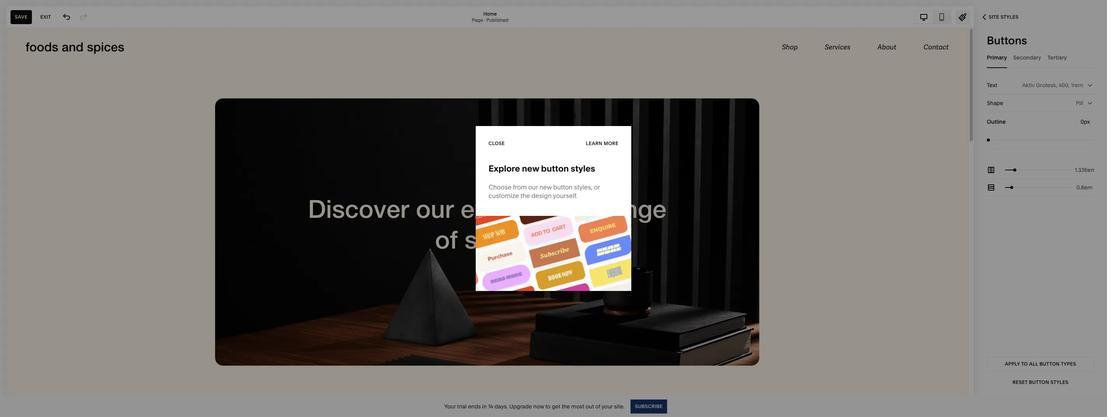Task type: describe. For each thing, give the bounding box(es) containing it.
page
[[472, 17, 483, 23]]

learn
[[586, 141, 603, 146]]

primary
[[987, 54, 1007, 61]]

upgrade
[[509, 403, 532, 410]]

trial
[[457, 403, 467, 410]]

reset button styles
[[1013, 379, 1069, 385]]

0 vertical spatial button
[[541, 164, 569, 174]]

tertiary button
[[1048, 47, 1067, 68]]

[object Object] range field
[[987, 131, 1095, 148]]

shape
[[987, 100, 1004, 107]]

learn more
[[586, 141, 619, 146]]

button
[[1029, 379, 1050, 385]]

button inside choose from our new button styles, or customize the design yourself.
[[553, 183, 573, 191]]

pill
[[1076, 100, 1084, 107]]

close
[[489, 141, 505, 146]]

0 vertical spatial tab list
[[915, 11, 951, 23]]

[object Object] text field
[[1081, 118, 1092, 126]]

save button
[[11, 10, 32, 24]]

now
[[533, 403, 544, 410]]

primary button
[[987, 47, 1007, 68]]

styles inside reset button styles button
[[1051, 379, 1069, 385]]

styles,
[[574, 183, 593, 191]]

tertiary
[[1048, 54, 1067, 61]]

learn more link
[[586, 137, 619, 151]]

outline element
[[987, 112, 1095, 149]]

tab list containing primary
[[987, 47, 1095, 68]]

aktiv
[[1022, 82, 1035, 89]]

outline
[[987, 118, 1006, 125]]

site.
[[614, 403, 625, 410]]

out
[[586, 403, 594, 410]]

your trial ends in 14 days. upgrade now to get the most out of your site.
[[444, 403, 625, 410]]

site styles button
[[974, 9, 1028, 26]]

the inside choose from our new button styles, or customize the design yourself.
[[521, 192, 530, 200]]

buttons
[[987, 34, 1027, 47]]

home
[[484, 11, 497, 17]]



Task type: vqa. For each thing, say whether or not it's contained in the screenshot.
CLOSE "button"
yes



Task type: locate. For each thing, give the bounding box(es) containing it.
·
[[484, 17, 485, 23]]

your
[[602, 403, 613, 410]]

1 vertical spatial the
[[562, 403, 570, 410]]

exit button
[[36, 10, 55, 24]]

text
[[987, 82, 998, 89]]

None text field
[[1075, 183, 1095, 192]]

ends
[[468, 403, 481, 410]]

the down from
[[521, 192, 530, 200]]

secondary button
[[1014, 47, 1042, 68]]

1 vertical spatial button
[[553, 183, 573, 191]]

get
[[552, 403, 561, 410]]

our
[[528, 183, 538, 191]]

aktiv grotesk, 400, 1rem
[[1022, 82, 1084, 89]]

button up yourself.
[[553, 183, 573, 191]]

more
[[604, 141, 619, 146]]

styles right site
[[1001, 14, 1019, 20]]

design
[[532, 192, 552, 200]]

site styles
[[989, 14, 1019, 20]]

1 horizontal spatial tab list
[[987, 47, 1095, 68]]

0 vertical spatial styles
[[1001, 14, 1019, 20]]

0 horizontal spatial styles
[[1001, 14, 1019, 20]]

None range field
[[1006, 161, 1071, 179], [1006, 179, 1071, 196], [1006, 161, 1071, 179], [1006, 179, 1071, 196]]

1 vertical spatial tab list
[[987, 47, 1095, 68]]

from
[[513, 183, 527, 191]]

styles right button
[[1051, 379, 1069, 385]]

new
[[522, 164, 539, 174], [540, 183, 552, 191]]

styles inside the site styles button
[[1001, 14, 1019, 20]]

1 horizontal spatial the
[[562, 403, 570, 410]]

in
[[482, 403, 487, 410]]

of
[[596, 403, 601, 410]]

published
[[487, 17, 509, 23]]

save
[[15, 14, 28, 20]]

0 vertical spatial new
[[522, 164, 539, 174]]

the
[[521, 192, 530, 200], [562, 403, 570, 410]]

0 horizontal spatial tab list
[[915, 11, 951, 23]]

None text field
[[1075, 166, 1095, 174]]

explore new button styles dialog
[[474, 126, 633, 293]]

tab list
[[915, 11, 951, 23], [987, 47, 1095, 68]]

site
[[989, 14, 1000, 20]]

new inside choose from our new button styles, or customize the design yourself.
[[540, 183, 552, 191]]

yourself.
[[553, 192, 578, 200]]

exit
[[40, 14, 51, 20]]

1 vertical spatial new
[[540, 183, 552, 191]]

400,
[[1059, 82, 1070, 89]]

button
[[541, 164, 569, 174], [553, 183, 573, 191]]

1rem
[[1071, 82, 1084, 89]]

the right get
[[562, 403, 570, 410]]

your
[[444, 403, 456, 410]]

reset
[[1013, 379, 1028, 385]]

explore
[[489, 164, 520, 174]]

styles
[[571, 164, 595, 174]]

most
[[571, 403, 585, 410]]

1 vertical spatial styles
[[1051, 379, 1069, 385]]

choose from our new button styles, or customize the design yourself.
[[489, 183, 600, 200]]

choose
[[489, 183, 512, 191]]

grotesk,
[[1036, 82, 1058, 89]]

reset button styles button
[[987, 376, 1095, 390]]

new up our
[[522, 164, 539, 174]]

to
[[546, 403, 551, 410]]

0 horizontal spatial the
[[521, 192, 530, 200]]

14
[[488, 403, 493, 410]]

days.
[[495, 403, 508, 410]]

explore new button styles
[[489, 164, 595, 174]]

styles
[[1001, 14, 1019, 20], [1051, 379, 1069, 385]]

close button
[[489, 137, 505, 151]]

new up design
[[540, 183, 552, 191]]

0 vertical spatial the
[[521, 192, 530, 200]]

button up choose from our new button styles, or customize the design yourself.
[[541, 164, 569, 174]]

home page · published
[[472, 11, 509, 23]]

or
[[594, 183, 600, 191]]

customize
[[489, 192, 519, 200]]

secondary
[[1014, 54, 1042, 61]]

1 horizontal spatial styles
[[1051, 379, 1069, 385]]



